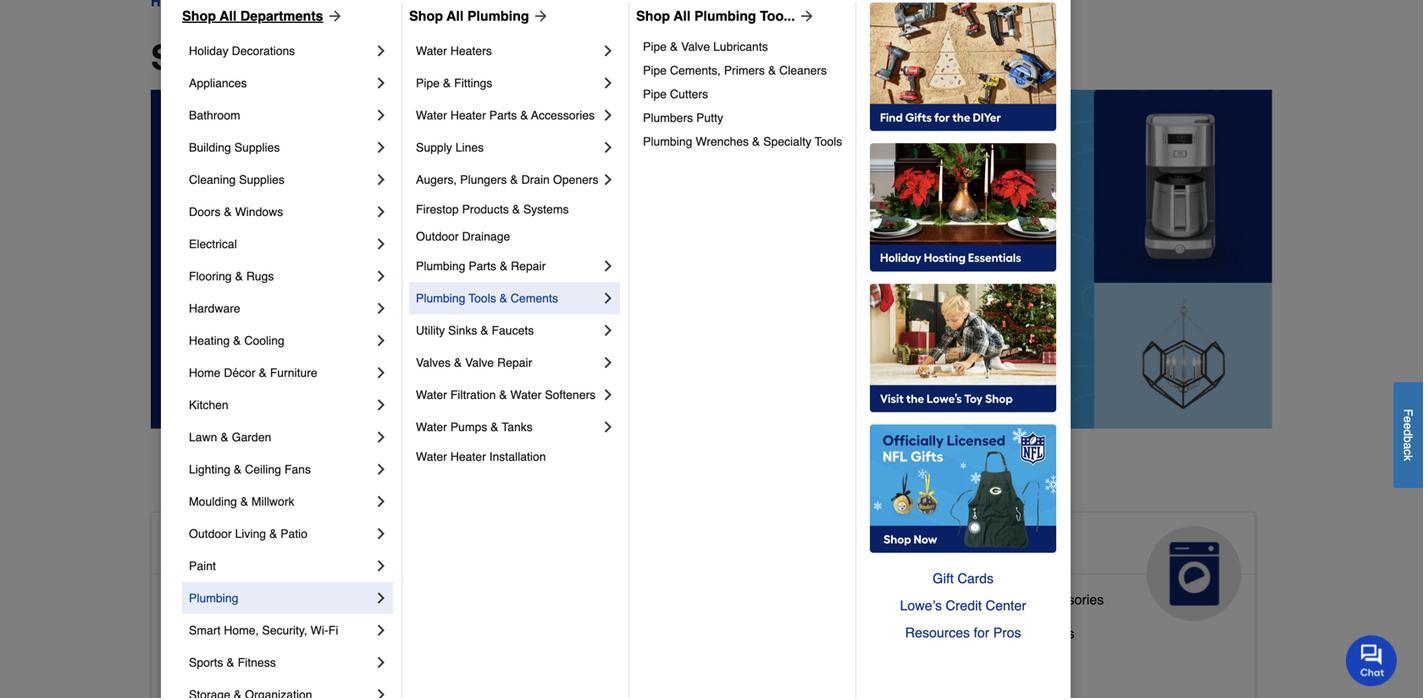 Task type: vqa. For each thing, say whether or not it's contained in the screenshot.
Shop All Deals at the top of page
no



Task type: locate. For each thing, give the bounding box(es) containing it.
all
[[220, 8, 237, 24], [447, 8, 464, 24], [674, 8, 691, 24], [244, 38, 287, 77]]

accessible bedroom
[[165, 626, 289, 641]]

supply lines link
[[416, 131, 600, 164]]

furniture right houses, at bottom
[[672, 653, 726, 669]]

heater inside 'link'
[[451, 108, 486, 122]]

for
[[974, 625, 990, 641]]

outdoor for outdoor living & patio
[[189, 527, 232, 541]]

& down accessible bedroom link
[[227, 656, 234, 670]]

1 accessible from the top
[[165, 533, 289, 560]]

beds,
[[567, 653, 602, 669]]

1 vertical spatial pet
[[543, 653, 563, 669]]

appliances down holiday on the left top
[[189, 76, 247, 90]]

shop up water heaters
[[409, 8, 443, 24]]

chevron right image for water heater parts & accessories
[[600, 107, 617, 124]]

chevron right image for bathroom
[[373, 107, 390, 124]]

parts inside water heater parts & accessories 'link'
[[490, 108, 517, 122]]

water up 'pipe & fittings'
[[416, 44, 447, 58]]

1 vertical spatial valve
[[465, 356, 494, 369]]

plumbing up utility
[[416, 292, 466, 305]]

chevron right image for lawn & garden
[[373, 429, 390, 446]]

tools right specialty
[[815, 135, 843, 148]]

accessible down smart
[[165, 660, 230, 675]]

shop
[[182, 8, 216, 24], [409, 8, 443, 24], [636, 8, 670, 24]]

0 horizontal spatial furniture
[[270, 366, 318, 380]]

pipe for pipe cements, primers & cleaners
[[643, 64, 667, 77]]

repair for valves & valve repair
[[497, 356, 532, 369]]

1 horizontal spatial arrow right image
[[795, 8, 816, 25]]

plumbing for plumbing parts & repair
[[416, 259, 466, 273]]

shop all departments link
[[182, 6, 344, 26]]

2 vertical spatial parts
[[984, 592, 1015, 608]]

0 vertical spatial tools
[[815, 135, 843, 148]]

smart
[[189, 624, 221, 637]]

1 horizontal spatial pet
[[652, 533, 689, 560]]

supply
[[416, 141, 452, 154]]

home
[[189, 366, 221, 380], [296, 533, 362, 560], [282, 660, 318, 675]]

& right sinks
[[481, 324, 489, 337]]

heaters
[[451, 44, 492, 58]]

plumbing down plumbers
[[643, 135, 693, 148]]

0 vertical spatial appliances
[[189, 76, 247, 90]]

animal
[[543, 533, 622, 560]]

pet
[[652, 533, 689, 560], [543, 653, 563, 669]]

pumps
[[451, 420, 488, 434]]

water heater parts & accessories
[[416, 108, 595, 122]]

1 vertical spatial furniture
[[672, 653, 726, 669]]

valve up cements,
[[681, 40, 710, 53]]

systems
[[524, 203, 569, 216]]

primers
[[724, 64, 765, 77]]

water down the valves
[[416, 388, 447, 402]]

parts down cards
[[984, 592, 1015, 608]]

outdoor down moulding
[[189, 527, 232, 541]]

2 arrow right image from the left
[[795, 8, 816, 25]]

arrow right image for shop all plumbing too...
[[795, 8, 816, 25]]

appliances link up chillers
[[907, 513, 1256, 621]]

k
[[1402, 455, 1416, 461]]

paint
[[189, 559, 216, 573]]

0 vertical spatial outdoor
[[416, 230, 459, 243]]

plumbing for plumbing wrenches & specialty tools
[[643, 135, 693, 148]]

accessible for accessible entry & home
[[165, 660, 230, 675]]

arrow right image inside shop all plumbing too... link
[[795, 8, 816, 25]]

valves & valve repair link
[[416, 347, 600, 379]]

chevron right image for electrical
[[373, 236, 390, 253]]

0 vertical spatial furniture
[[270, 366, 318, 380]]

sports
[[189, 656, 223, 670]]

living
[[235, 527, 266, 541]]

chevron right image for paint
[[373, 558, 390, 575]]

& right the décor
[[259, 366, 267, 380]]

filtration
[[451, 388, 496, 402]]

water up supply
[[416, 108, 447, 122]]

find gifts for the diyer. image
[[870, 3, 1057, 131]]

water filtration & water softeners
[[416, 388, 596, 402]]

water heaters
[[416, 44, 492, 58]]

0 vertical spatial pet
[[652, 533, 689, 560]]

1 horizontal spatial accessories
[[1032, 592, 1104, 608]]

0 vertical spatial valve
[[681, 40, 710, 53]]

furniture inside "link"
[[270, 366, 318, 380]]

pipe cutters link
[[643, 82, 844, 106]]

shop all departments
[[182, 8, 323, 24]]

plumbing down outdoor drainage
[[416, 259, 466, 273]]

water left pumps
[[416, 420, 447, 434]]

specialty
[[764, 135, 812, 148]]

1 horizontal spatial valve
[[681, 40, 710, 53]]

kitchen link
[[189, 389, 373, 421]]

1 vertical spatial appliances
[[920, 533, 1047, 560]]

livestock
[[543, 619, 599, 635]]

0 horizontal spatial shop
[[182, 8, 216, 24]]

arrow right image up water heaters 'link'
[[529, 8, 550, 25]]

repair down outdoor drainage link
[[511, 259, 546, 273]]

supplies up windows
[[239, 173, 285, 186]]

& inside "link"
[[259, 366, 267, 380]]

accessible for accessible bathroom
[[165, 592, 230, 608]]

rugs
[[246, 269, 274, 283]]

repair down faucets
[[497, 356, 532, 369]]

water down water pumps & tanks
[[416, 450, 447, 464]]

0 vertical spatial appliances link
[[189, 67, 373, 99]]

& down plumbers putty link
[[752, 135, 760, 148]]

valve down utility sinks & faucets
[[465, 356, 494, 369]]

plumbing parts & repair link
[[416, 250, 600, 282]]

departments for shop all departments
[[296, 38, 504, 77]]

chillers
[[1030, 626, 1075, 641]]

parts inside appliance parts & accessories link
[[984, 592, 1015, 608]]

plumbing
[[468, 8, 529, 24], [695, 8, 756, 24], [643, 135, 693, 148], [416, 259, 466, 273], [416, 292, 466, 305], [189, 592, 238, 605]]

0 horizontal spatial outdoor
[[189, 527, 232, 541]]

1 vertical spatial departments
[[296, 38, 504, 77]]

supplies up houses, at bottom
[[603, 619, 655, 635]]

chevron right image for moulding & millwork
[[373, 493, 390, 510]]

1 heater from the top
[[451, 108, 486, 122]]

0 horizontal spatial arrow right image
[[529, 8, 550, 25]]

4 accessible from the top
[[165, 660, 230, 675]]

b
[[1402, 436, 1416, 443]]

accessories down pipe & fittings link
[[531, 108, 595, 122]]

accessible down moulding
[[165, 533, 289, 560]]

chevron right image for augers, plungers & drain openers
[[600, 171, 617, 188]]

& right houses, at bottom
[[659, 653, 668, 669]]

1 vertical spatial accessories
[[1032, 592, 1104, 608]]

chevron right image for lighting & ceiling fans
[[373, 461, 390, 478]]

utility
[[416, 324, 445, 337]]

0 vertical spatial departments
[[240, 8, 323, 24]]

bathroom up building
[[189, 108, 240, 122]]

chevron right image for plumbing tools & cements
[[600, 290, 617, 307]]

appliance
[[920, 592, 980, 608]]

valve for repair
[[465, 356, 494, 369]]

& left the tanks
[[491, 420, 499, 434]]

chevron right image
[[600, 75, 617, 92], [373, 139, 390, 156], [600, 171, 617, 188], [373, 203, 390, 220], [373, 236, 390, 253], [373, 268, 390, 285], [373, 300, 390, 317], [600, 322, 617, 339], [373, 332, 390, 349], [600, 419, 617, 436], [373, 429, 390, 446], [373, 493, 390, 510], [373, 686, 390, 698]]

arrow right image
[[529, 8, 550, 25], [795, 8, 816, 25]]

e up the b
[[1402, 423, 1416, 429]]

1 vertical spatial supplies
[[239, 173, 285, 186]]

décor
[[224, 366, 256, 380]]

cleaners
[[780, 64, 827, 77]]

shop up pipe & valve lubricants
[[636, 8, 670, 24]]

1 vertical spatial parts
[[469, 259, 497, 273]]

1 shop from the left
[[182, 8, 216, 24]]

appliance parts & accessories link
[[920, 588, 1104, 622]]

chevron right image for flooring & rugs
[[373, 268, 390, 285]]

augers,
[[416, 173, 457, 186]]

0 horizontal spatial accessories
[[531, 108, 595, 122]]

1 horizontal spatial shop
[[409, 8, 443, 24]]

3 shop from the left
[[636, 8, 670, 24]]

shop all plumbing too...
[[636, 8, 795, 24]]

2 vertical spatial supplies
[[603, 619, 655, 635]]

all up pipe & valve lubricants
[[674, 8, 691, 24]]

valves
[[416, 356, 451, 369]]

2 horizontal spatial shop
[[636, 8, 670, 24]]

doors
[[189, 205, 221, 219]]

1 horizontal spatial appliances link
[[907, 513, 1256, 621]]

furniture down heating & cooling link
[[270, 366, 318, 380]]

credit
[[946, 598, 982, 614]]

home inside "link"
[[189, 366, 221, 380]]

shop for shop all plumbing too...
[[636, 8, 670, 24]]

0 vertical spatial parts
[[490, 108, 517, 122]]

all up water heaters
[[447, 8, 464, 24]]

0 vertical spatial heater
[[451, 108, 486, 122]]

parts for appliance
[[984, 592, 1015, 608]]

all for shop all departments
[[220, 8, 237, 24]]

parts down drainage
[[469, 259, 497, 273]]

0 horizontal spatial valve
[[465, 356, 494, 369]]

chevron right image for building supplies
[[373, 139, 390, 156]]

enjoy savings year-round. no matter what you're shopping for, find what you need at a great price. image
[[151, 90, 1273, 429]]

chevron right image for plumbing parts & repair
[[600, 258, 617, 275]]

visit the lowe's toy shop. image
[[870, 284, 1057, 413]]

parts up supply lines "link"
[[490, 108, 517, 122]]

& right animal
[[629, 533, 646, 560]]

doors & windows
[[189, 205, 283, 219]]

fans
[[285, 463, 311, 476]]

1 vertical spatial heater
[[451, 450, 486, 464]]

plumbing up smart
[[189, 592, 238, 605]]

& left patio
[[269, 527, 277, 541]]

accessories inside 'link'
[[531, 108, 595, 122]]

all up holiday decorations
[[220, 8, 237, 24]]

gift cards link
[[870, 565, 1057, 592]]

water
[[416, 44, 447, 58], [416, 108, 447, 122], [416, 388, 447, 402], [511, 388, 542, 402], [416, 420, 447, 434], [416, 450, 447, 464]]

chat invite button image
[[1347, 635, 1398, 687]]

2 accessible from the top
[[165, 592, 230, 608]]

shop for shop all departments
[[182, 8, 216, 24]]

shop up holiday on the left top
[[182, 8, 216, 24]]

bathroom link
[[189, 99, 373, 131]]

water for water pumps & tanks
[[416, 420, 447, 434]]

& down pipe & fittings link
[[521, 108, 528, 122]]

too...
[[760, 8, 795, 24]]

0 vertical spatial home
[[189, 366, 221, 380]]

accessible up the sports
[[165, 626, 230, 641]]

arrow right image up cleaners
[[795, 8, 816, 25]]

bathroom up the smart home, security, wi-fi
[[234, 592, 293, 608]]

& right entry
[[269, 660, 278, 675]]

shop for shop all plumbing
[[409, 8, 443, 24]]

1 arrow right image from the left
[[529, 8, 550, 25]]

all for shop all plumbing too...
[[674, 8, 691, 24]]

bathroom
[[189, 108, 240, 122], [234, 592, 293, 608]]

1 vertical spatial repair
[[497, 356, 532, 369]]

holiday
[[189, 44, 229, 58]]

arrow right image inside shop all plumbing link
[[529, 8, 550, 25]]

chevron right image for heating & cooling
[[373, 332, 390, 349]]

parts inside the plumbing parts & repair link
[[469, 259, 497, 273]]

0 horizontal spatial appliances
[[189, 76, 247, 90]]

chevron right image
[[373, 42, 390, 59], [600, 42, 617, 59], [373, 75, 390, 92], [373, 107, 390, 124], [600, 107, 617, 124], [600, 139, 617, 156], [373, 171, 390, 188], [600, 258, 617, 275], [600, 290, 617, 307], [600, 354, 617, 371], [373, 364, 390, 381], [600, 386, 617, 403], [373, 397, 390, 414], [373, 461, 390, 478], [373, 525, 390, 542], [373, 558, 390, 575], [373, 590, 390, 607], [373, 622, 390, 639], [373, 654, 390, 671]]

& right the valves
[[454, 356, 462, 369]]

heater down pumps
[[451, 450, 486, 464]]

chevron right image for kitchen
[[373, 397, 390, 414]]

1 vertical spatial appliances link
[[907, 513, 1256, 621]]

shop all plumbing
[[409, 8, 529, 24]]

plumbers
[[643, 111, 693, 125]]

moulding
[[189, 495, 237, 508]]

arrow right image
[[323, 8, 344, 25]]

accessories up chillers
[[1032, 592, 1104, 608]]

& left fittings
[[443, 76, 451, 90]]

supplies up cleaning supplies
[[234, 141, 280, 154]]

outdoor down firestop
[[416, 230, 459, 243]]

chevron right image for plumbing
[[373, 590, 390, 607]]

0 vertical spatial repair
[[511, 259, 546, 273]]

moulding & millwork link
[[189, 486, 373, 518]]

accessible up smart
[[165, 592, 230, 608]]

plumbing wrenches & specialty tools
[[643, 135, 843, 148]]

home décor & furniture
[[189, 366, 318, 380]]

supplies for livestock supplies
[[603, 619, 655, 635]]

0 horizontal spatial pet
[[543, 653, 563, 669]]

&
[[670, 40, 678, 53], [769, 64, 776, 77], [443, 76, 451, 90], [521, 108, 528, 122], [752, 135, 760, 148], [510, 173, 518, 186], [512, 203, 520, 216], [224, 205, 232, 219], [500, 259, 508, 273], [235, 269, 243, 283], [500, 292, 508, 305], [481, 324, 489, 337], [233, 334, 241, 347], [454, 356, 462, 369], [259, 366, 267, 380], [499, 388, 507, 402], [491, 420, 499, 434], [221, 431, 229, 444], [234, 463, 242, 476], [240, 495, 248, 508], [269, 527, 277, 541], [629, 533, 646, 560], [1019, 592, 1028, 608], [982, 626, 991, 641], [659, 653, 668, 669], [227, 656, 234, 670], [269, 660, 278, 675]]

pipe & valve lubricants link
[[643, 35, 844, 58]]

water pumps & tanks
[[416, 420, 533, 434]]

1 horizontal spatial outdoor
[[416, 230, 459, 243]]

all down shop all departments link
[[244, 38, 287, 77]]

water for water heater parts & accessories
[[416, 108, 447, 122]]

0 vertical spatial supplies
[[234, 141, 280, 154]]

appliances link down decorations
[[189, 67, 373, 99]]

1 vertical spatial tools
[[469, 292, 496, 305]]

plumbers putty
[[643, 111, 724, 125]]

& left rugs
[[235, 269, 243, 283]]

water heater installation link
[[416, 443, 617, 470]]

2 heater from the top
[[451, 450, 486, 464]]

kitchen
[[189, 398, 229, 412]]

tools down the plumbing parts & repair
[[469, 292, 496, 305]]

& inside animal & pet care
[[629, 533, 646, 560]]

2 shop from the left
[[409, 8, 443, 24]]

chevron right image for smart home, security, wi-fi
[[373, 622, 390, 639]]

flooring & rugs
[[189, 269, 274, 283]]

3 accessible from the top
[[165, 626, 230, 641]]

repair for plumbing parts & repair
[[511, 259, 546, 273]]

0 horizontal spatial tools
[[469, 292, 496, 305]]

accessible home
[[165, 533, 362, 560]]

appliances up cards
[[920, 533, 1047, 560]]

1 vertical spatial outdoor
[[189, 527, 232, 541]]

0 vertical spatial accessories
[[531, 108, 595, 122]]

garden
[[232, 431, 271, 444]]

livestock supplies link
[[543, 615, 655, 649]]

e up d
[[1402, 416, 1416, 423]]

outdoor
[[416, 230, 459, 243], [189, 527, 232, 541]]

outdoor inside 'link'
[[189, 527, 232, 541]]

hardware
[[189, 302, 240, 315]]

fitness
[[238, 656, 276, 670]]

outdoor drainage link
[[416, 223, 617, 250]]

e
[[1402, 416, 1416, 423], [1402, 423, 1416, 429]]

heater up lines
[[451, 108, 486, 122]]



Task type: describe. For each thing, give the bounding box(es) containing it.
hardware link
[[189, 292, 373, 325]]

smart home, security, wi-fi
[[189, 624, 338, 637]]

plumbing up lubricants
[[695, 8, 756, 24]]

installation
[[490, 450, 546, 464]]

security,
[[262, 624, 307, 637]]

cements
[[511, 292, 558, 305]]

arrow right image for shop all plumbing
[[529, 8, 550, 25]]

& left pros
[[982, 626, 991, 641]]

chevron right image for sports & fitness
[[373, 654, 390, 671]]

putty
[[697, 111, 724, 125]]

shop all plumbing link
[[409, 6, 550, 26]]

plumbing parts & repair
[[416, 259, 546, 273]]

flooring
[[189, 269, 232, 283]]

1 e from the top
[[1402, 416, 1416, 423]]

accessible for accessible home
[[165, 533, 289, 560]]

1 horizontal spatial furniture
[[672, 653, 726, 669]]

electrical link
[[189, 228, 373, 260]]

chevron right image for home décor & furniture
[[373, 364, 390, 381]]

plumbing tools & cements link
[[416, 282, 600, 314]]

chevron right image for valves & valve repair
[[600, 354, 617, 371]]

accessible for accessible bedroom
[[165, 626, 230, 641]]

patio
[[281, 527, 308, 541]]

water for water heaters
[[416, 44, 447, 58]]

gift
[[933, 571, 954, 586]]

chevron right image for holiday decorations
[[373, 42, 390, 59]]

holiday hosting essentials. image
[[870, 143, 1057, 272]]

water heater parts & accessories link
[[416, 99, 600, 131]]

pipe cements, primers & cleaners
[[643, 64, 827, 77]]

chevron right image for pipe & fittings
[[600, 75, 617, 92]]

water heaters link
[[416, 35, 600, 67]]

lighting
[[189, 463, 231, 476]]

gift cards
[[933, 571, 994, 586]]

& left ceiling
[[234, 463, 242, 476]]

chevron right image for outdoor living & patio
[[373, 525, 390, 542]]

beverage & wine chillers link
[[920, 622, 1075, 656]]

accessible home image
[[392, 526, 487, 621]]

& left cements
[[500, 292, 508, 305]]

& left millwork
[[240, 495, 248, 508]]

center
[[986, 598, 1027, 614]]

drainage
[[462, 230, 510, 243]]

flooring & rugs link
[[189, 260, 373, 292]]

building supplies link
[[189, 131, 373, 164]]

lowe's credit center
[[900, 598, 1027, 614]]

a
[[1402, 443, 1416, 449]]

pipe cutters
[[643, 87, 709, 101]]

pipe for pipe & valve lubricants
[[643, 40, 667, 53]]

lines
[[456, 141, 484, 154]]

lowe's credit center link
[[870, 592, 1057, 620]]

windows
[[235, 205, 283, 219]]

lighting & ceiling fans
[[189, 463, 311, 476]]

shop all plumbing too... link
[[636, 6, 816, 26]]

pipe & valve lubricants
[[643, 40, 768, 53]]

& right filtration
[[499, 388, 507, 402]]

& up outdoor drainage link
[[512, 203, 520, 216]]

firestop
[[416, 203, 459, 216]]

chevron right image for doors & windows
[[373, 203, 390, 220]]

products
[[462, 203, 509, 216]]

chevron right image for water filtration & water softeners
[[600, 386, 617, 403]]

& right primers
[[769, 64, 776, 77]]

& right doors
[[224, 205, 232, 219]]

accessible home link
[[152, 513, 500, 621]]

chevron right image for utility sinks & faucets
[[600, 322, 617, 339]]

pet inside animal & pet care
[[652, 533, 689, 560]]

heater for parts
[[451, 108, 486, 122]]

0 vertical spatial bathroom
[[189, 108, 240, 122]]

& up wine at right
[[1019, 592, 1028, 608]]

plumbing link
[[189, 582, 373, 614]]

plumbing wrenches & specialty tools link
[[643, 130, 844, 153]]

accessible bathroom
[[165, 592, 293, 608]]

& up cements,
[[670, 40, 678, 53]]

1 horizontal spatial tools
[[815, 135, 843, 148]]

chevron right image for hardware
[[373, 300, 390, 317]]

& left cooling
[[233, 334, 241, 347]]

wrenches
[[696, 135, 749, 148]]

all for shop all plumbing
[[447, 8, 464, 24]]

bedroom
[[234, 626, 289, 641]]

2 vertical spatial home
[[282, 660, 318, 675]]

wi-
[[311, 624, 329, 637]]

plumbing up water heaters 'link'
[[468, 8, 529, 24]]

chevron right image for supply lines
[[600, 139, 617, 156]]

water up the tanks
[[511, 388, 542, 402]]

chevron right image for water heaters
[[600, 42, 617, 59]]

animal & pet care image
[[770, 526, 865, 621]]

pipe for pipe & fittings
[[416, 76, 440, 90]]

animal & pet care link
[[529, 513, 878, 621]]

appliances image
[[1147, 526, 1242, 621]]

home décor & furniture link
[[189, 357, 373, 389]]

pipe & fittings link
[[416, 67, 600, 99]]

& left "drain"
[[510, 173, 518, 186]]

outdoor living & patio
[[189, 527, 308, 541]]

pros
[[994, 625, 1022, 641]]

pipe for pipe cutters
[[643, 87, 667, 101]]

chevron right image for water pumps & tanks
[[600, 419, 617, 436]]

1 horizontal spatial appliances
[[920, 533, 1047, 560]]

firestop products & systems link
[[416, 196, 617, 223]]

doors & windows link
[[189, 196, 373, 228]]

f
[[1402, 409, 1416, 416]]

holiday decorations link
[[189, 35, 373, 67]]

2 e from the top
[[1402, 423, 1416, 429]]

plumbing for plumbing tools & cements
[[416, 292, 466, 305]]

chevron right image for cleaning supplies
[[373, 171, 390, 188]]

accessible bathroom link
[[165, 588, 293, 622]]

electrical
[[189, 237, 237, 251]]

& down outdoor drainage link
[[500, 259, 508, 273]]

supplies for building supplies
[[234, 141, 280, 154]]

supplies for cleaning supplies
[[239, 173, 285, 186]]

fi
[[329, 624, 338, 637]]

d
[[1402, 429, 1416, 436]]

cements,
[[670, 64, 721, 77]]

1 vertical spatial bathroom
[[234, 592, 293, 608]]

water for water heater installation
[[416, 450, 447, 464]]

outdoor for outdoor drainage
[[416, 230, 459, 243]]

wine
[[995, 626, 1026, 641]]

heater for installation
[[451, 450, 486, 464]]

shop all departments
[[151, 38, 504, 77]]

openers
[[553, 173, 599, 186]]

departments for shop all departments
[[240, 8, 323, 24]]

1 vertical spatial home
[[296, 533, 362, 560]]

tanks
[[502, 420, 533, 434]]

building supplies
[[189, 141, 280, 154]]

millwork
[[252, 495, 294, 508]]

& right lawn
[[221, 431, 229, 444]]

water for water filtration & water softeners
[[416, 388, 447, 402]]

plungers
[[460, 173, 507, 186]]

shop
[[151, 38, 236, 77]]

care
[[543, 560, 596, 587]]

cleaning
[[189, 173, 236, 186]]

water heater installation
[[416, 450, 546, 464]]

outdoor drainage
[[416, 230, 510, 243]]

f e e d b a c k button
[[1394, 382, 1424, 488]]

valve for lubricants
[[681, 40, 710, 53]]

utility sinks & faucets link
[[416, 314, 600, 347]]

f e e d b a c k
[[1402, 409, 1416, 461]]

0 horizontal spatial appliances link
[[189, 67, 373, 99]]

smart home, security, wi-fi link
[[189, 614, 373, 647]]

lubricants
[[714, 40, 768, 53]]

lighting & ceiling fans link
[[189, 453, 373, 486]]

entry
[[234, 660, 265, 675]]

drain
[[522, 173, 550, 186]]

supply lines
[[416, 141, 484, 154]]

officially licensed n f l gifts. shop now. image
[[870, 425, 1057, 553]]

ceiling
[[245, 463, 281, 476]]

chevron right image for appliances
[[373, 75, 390, 92]]

plumbing for plumbing
[[189, 592, 238, 605]]

cleaning supplies link
[[189, 164, 373, 196]]

parts for plumbing
[[469, 259, 497, 273]]

lowe's
[[900, 598, 942, 614]]



